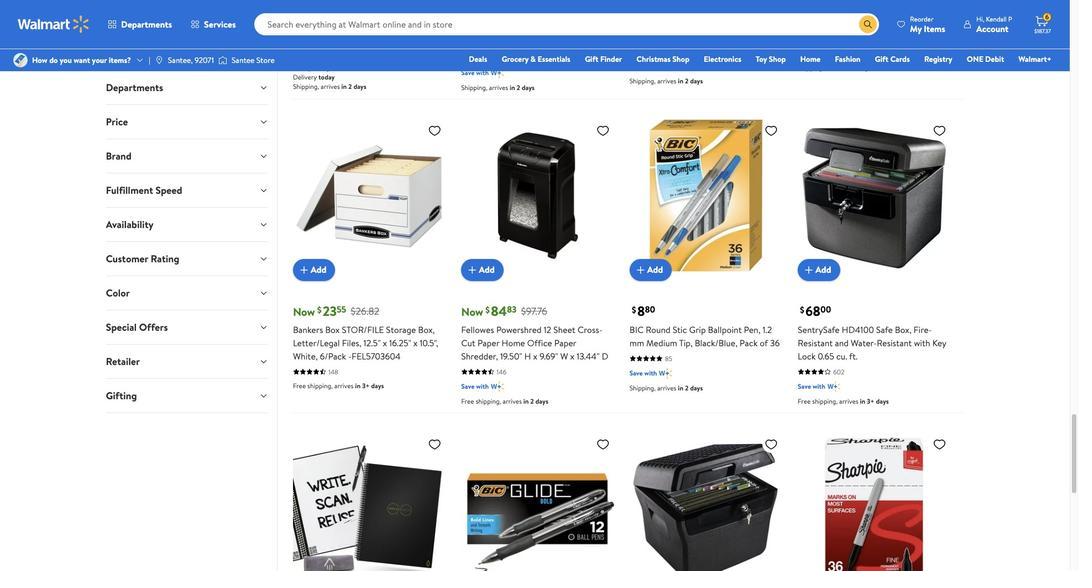 Task type: describe. For each thing, give the bounding box(es) containing it.
with down 0.65
[[813, 382, 825, 391]]

add to favorites list, sharpie permanent markers, fine point, black, 36 count image
[[933, 438, 946, 451]]

1 paper from the left
[[478, 337, 500, 349]]

2 down christmas shop link
[[685, 76, 688, 86]]

services
[[204, 18, 236, 30]]

shipping, down christmas
[[630, 76, 656, 86]]

 image for how do you want your items?
[[13, 53, 28, 67]]

$10.65
[[508, 3, 529, 14]]

shipping, down deals link
[[461, 83, 487, 92]]

deals link
[[464, 53, 492, 65]]

retailer button
[[97, 345, 277, 379]]

save for sharpie fine point permanent marker, black, dozen walmart plus image
[[461, 68, 475, 78]]

santee, 92071
[[168, 55, 214, 66]]

gummed
[[630, 17, 665, 29]]

1 horizontal spatial 3+
[[867, 397, 874, 406]]

texas instruments ti-36x pro scientific calculator 203
[[293, 3, 441, 43]]

0 vertical spatial departments button
[[98, 11, 181, 38]]

6/pack
[[320, 350, 346, 362]]

ballpoint
[[708, 324, 742, 336]]

3 add to cart image from the left
[[634, 263, 647, 277]]

instruments
[[316, 3, 361, 16]]

search icon image
[[864, 20, 872, 29]]

now $ 84 83 $97.76 fellowes powershred 12 sheet cross- cut paper home office paper shredder, 19.50" h x 9.69" w x 13.44" d
[[461, 302, 608, 362]]

shipping, inside pickup today delivery today shipping, arrives in 2 days
[[293, 82, 319, 91]]

gift cards link
[[870, 53, 915, 65]]

special offers
[[106, 321, 168, 334]]

registry link
[[919, 53, 957, 65]]

toy
[[756, 54, 767, 65]]

$ inside now $ 84 83 $97.76 fellowes powershred 12 sheet cross- cut paper home office paper shredder, 19.50" h x 9.69" w x 13.44" d
[[485, 304, 490, 316]]

finder
[[600, 54, 622, 65]]

now for 84
[[461, 304, 483, 319]]

seal,
[[630, 30, 647, 42]]

thermal
[[826, 3, 857, 16]]

availability button
[[97, 208, 277, 242]]

files,
[[342, 337, 361, 349]]

office
[[527, 337, 552, 349]]

0 horizontal spatial free
[[293, 381, 306, 391]]

items
[[924, 22, 945, 35]]

0 horizontal spatial walmart plus image
[[659, 368, 672, 379]]

grocery
[[502, 54, 529, 65]]

black,
[[461, 37, 484, 49]]

with up pickup
[[308, 48, 320, 58]]

thick
[[901, 17, 921, 29]]

special
[[106, 321, 137, 334]]

bic glide bold retractable ballpoint pens, thick point (1.6mm), bold lines and smooth writing, black, 12 pack image
[[461, 433, 614, 572]]

essentials
[[538, 54, 570, 65]]

add for add button corresponding to bankers box stor/file storage box, letter/legal files, 12.5" x 16.25" x 10.5", white, 6/pack -fel5703604 image
[[311, 264, 326, 276]]

602
[[833, 367, 844, 377]]

brand tab
[[97, 139, 277, 173]]

key
[[932, 337, 946, 349]]

electronics link
[[699, 53, 746, 65]]

gifting
[[106, 389, 137, 403]]

your
[[92, 55, 107, 66]]

2 inside pickup today delivery today shipping, arrives in 2 days
[[348, 82, 352, 91]]

calculator
[[293, 17, 333, 29]]

save with for sharpie fine point permanent marker, black, dozen walmart plus image
[[461, 68, 489, 78]]

save with for the rightmost walmart plus icon
[[798, 48, 825, 58]]

today right pickup
[[314, 63, 330, 73]]

retailer
[[106, 355, 140, 369]]

options
[[461, 3, 488, 14]]

shipping, for $97.76
[[476, 397, 501, 406]]

scotch
[[798, 3, 824, 16]]

gift for gift finder
[[585, 54, 598, 65]]

mil
[[885, 17, 900, 29]]

departments tab
[[97, 71, 277, 104]]

sentrysafe hd4100 safe box, fire- resistant and water-resistant with key lock 0.65 cu. ft.
[[798, 324, 946, 362]]

shop for toy shop
[[769, 54, 786, 65]]

shipping, arrives in 2 days down '154'
[[798, 63, 871, 73]]

save with for walmart plus image associated with fellowes powershred 12 sheet cross- cut paper home office paper shredder, 19.50" h x 9.69" w x 13.44" d
[[461, 382, 489, 391]]

delivery
[[293, 73, 317, 82]]

with down 28
[[644, 61, 657, 71]]

electronics
[[704, 54, 741, 65]]

hi,
[[976, 14, 984, 23]]

walmart image
[[18, 15, 90, 33]]

items?
[[109, 55, 131, 66]]

pickup today delivery today shipping, arrives in 2 days
[[293, 63, 366, 91]]

$ inside $ 68 00
[[800, 304, 804, 316]]

shipping, down mm
[[630, 383, 656, 393]]

save with for the leftmost walmart plus icon
[[630, 369, 657, 378]]

gifting button
[[97, 379, 277, 413]]

walmart plus image for sharpie fine point permanent marker, black, dozen
[[491, 68, 504, 79]]

0 horizontal spatial shipping,
[[307, 381, 333, 391]]

shipping, arrives in 2 days down 276
[[461, 83, 535, 92]]

23
[[323, 302, 337, 320]]

arrives inside pickup today delivery today shipping, arrives in 2 days
[[321, 82, 340, 91]]

10.5",
[[420, 337, 438, 349]]

0 vertical spatial free shipping, arrives in 3+ days
[[293, 381, 384, 391]]

0 horizontal spatial 3+
[[362, 381, 370, 391]]

pouches,
[[903, 3, 937, 16]]

arrives down christmas shop
[[657, 76, 676, 86]]

sentrysafe hd4100 safe box, fire-resistant and water-resistant with key lock 0.65 cu. ft. image
[[798, 120, 951, 272]]

and
[[835, 337, 849, 349]]

marker,
[[577, 23, 606, 36]]

bankers
[[293, 324, 323, 336]]

cu.
[[836, 350, 847, 362]]

add button for sentrysafe hd4100 safe box, fire-resistant and water-resistant with key lock 0.65 cu. ft. image
[[798, 259, 840, 281]]

6 $187.37
[[1034, 12, 1051, 35]]

save with for walmart plus image under "203"
[[293, 48, 320, 58]]

1 resistant from the left
[[798, 337, 833, 349]]

203
[[328, 34, 339, 43]]

want
[[74, 55, 90, 66]]

cards
[[890, 54, 910, 65]]

add to cart image
[[802, 263, 815, 277]]

shop for christmas shop
[[672, 54, 689, 65]]

customer rating button
[[97, 242, 277, 276]]

92071
[[195, 55, 214, 66]]

santee
[[232, 55, 255, 66]]

Search search field
[[254, 13, 879, 35]]

$187.37
[[1034, 27, 1051, 35]]

color tab
[[97, 276, 277, 310]]

water-
[[851, 337, 877, 349]]

add to favorites list, bic round stic grip ballpoint pen, 1.2 mm medium tip, black/blue, pack of 36 image
[[765, 124, 778, 138]]

rating
[[151, 252, 179, 266]]

reorder my items
[[910, 14, 945, 35]]

save with for walmart plus image below 112
[[630, 61, 657, 71]]

shipping, for 68
[[812, 397, 838, 406]]

arrives down 148
[[334, 381, 354, 391]]

gifting tab
[[97, 379, 277, 413]]

add to favorites list, sentrysafe hd4100 safe box, fire-resistant and water-resistant with key lock 0.65 cu. ft. image
[[933, 124, 946, 138]]

$26.82
[[351, 305, 379, 319]]

pack
[[740, 337, 758, 349]]

sharpie permanent markers, fine point, black, 36 count image
[[798, 433, 951, 572]]

36
[[770, 337, 780, 349]]

1 vertical spatial departments button
[[97, 71, 277, 104]]

price tab
[[97, 105, 277, 139]]

mm
[[630, 337, 644, 349]]

free for $97.76
[[461, 397, 474, 406]]

0 vertical spatial departments
[[121, 18, 172, 30]]

68
[[805, 302, 820, 320]]

add button for bankers box stor/file storage box, letter/legal files, 12.5" x 16.25" x 10.5", white, 6/pack -fel5703604 image
[[293, 259, 335, 281]]

ft.
[[849, 350, 858, 362]]

gift for gift cards
[[875, 54, 888, 65]]

with down medium at bottom right
[[644, 369, 657, 378]]

save with for walmart plus image corresponding to sentrysafe hd4100 safe box, fire- resistant and water-resistant with key lock 0.65 cu. ft.
[[798, 382, 825, 391]]

shredder,
[[461, 350, 498, 362]]

add to favorites list, rocketbook core smart reusable spiral notebook, black, 6" x 8.8", dot-grid image
[[428, 438, 441, 451]]

cut
[[461, 337, 475, 349]]

services button
[[181, 11, 245, 38]]

christmas
[[636, 54, 671, 65]]

arrives down 146 at bottom left
[[503, 397, 522, 406]]

deals
[[469, 54, 487, 65]]

1 horizontal spatial walmart plus image
[[828, 48, 841, 59]]

2 left gift cards in the right of the page
[[853, 63, 857, 73]]

grocery & essentials link
[[497, 53, 575, 65]]

bic
[[630, 324, 644, 336]]

sheet
[[553, 324, 575, 336]]

fellowes powershred 12 sheet cross-cut paper home office paper shredder, 19.50" h x 9.69" w x 13.44" d image
[[461, 120, 614, 272]]

sentrysafe fhw40100 fire-resistant file safe box and water-resistant file safe box with key lock 0.66 cu. ft. image
[[630, 433, 782, 572]]

h
[[524, 350, 531, 362]]

medium
[[646, 337, 677, 349]]

with left fashion link
[[813, 48, 825, 58]]

112
[[665, 47, 673, 57]]

12 inside '9 x 12 clasp envelopes, deeply gummed flaps for permanent secure seal, 28 lb. brown kraft, 100 per box'
[[643, 3, 650, 16]]

home link
[[795, 53, 825, 65]]

$97.76
[[521, 305, 547, 319]]

gift finder link
[[580, 53, 627, 65]]

walmart plus image for fellowes powershred 12 sheet cross- cut paper home office paper shredder, 19.50" h x 9.69" w x 13.44" d
[[491, 381, 504, 392]]

grip
[[689, 324, 706, 336]]



Task type: vqa. For each thing, say whether or not it's contained in the screenshot.
218
no



Task type: locate. For each thing, give the bounding box(es) containing it.
customer rating
[[106, 252, 179, 266]]

1 horizontal spatial box,
[[895, 324, 911, 336]]

x inside scotch thermal laminating pouches, 200 count, 8.5" x 11", 3 mil thick 154
[[860, 17, 864, 29]]

shipping, arrives in 2 days down christmas shop
[[630, 76, 703, 86]]

with up free shipping, arrives in 2 days
[[476, 382, 489, 391]]

1 horizontal spatial add to cart image
[[466, 263, 479, 277]]

today right delivery
[[318, 73, 335, 82]]

add to cart image for 23
[[297, 263, 311, 277]]

flaps
[[667, 17, 686, 29]]

sharpie fine point permanent marker, black, dozen
[[461, 23, 606, 49]]

gift cards
[[875, 54, 910, 65]]

walmart plus image down 602
[[828, 381, 841, 392]]

3+
[[362, 381, 370, 391], [867, 397, 874, 406]]

with inside the sentrysafe hd4100 safe box, fire- resistant and water-resistant with key lock 0.65 cu. ft.
[[914, 337, 930, 349]]

round
[[646, 324, 671, 336]]

12 up gummed
[[643, 3, 650, 16]]

paper up shredder,
[[478, 337, 500, 349]]

walmart plus image
[[828, 48, 841, 59], [659, 368, 672, 379]]

2 down grocery
[[517, 83, 520, 92]]

walmart+ link
[[1014, 53, 1056, 65]]

fulfillment speed button
[[97, 174, 277, 207]]

save with down shredder,
[[461, 382, 489, 391]]

16.25"
[[389, 337, 411, 349]]

do
[[49, 55, 58, 66]]

free down shredder,
[[461, 397, 474, 406]]

dozen
[[486, 37, 510, 49]]

shop right toy
[[769, 54, 786, 65]]

shipping, left fashion
[[798, 63, 824, 73]]

0 horizontal spatial permanent
[[533, 23, 575, 36]]

2 add from the left
[[479, 264, 495, 276]]

christmas shop link
[[632, 53, 694, 65]]

12 inside now $ 84 83 $97.76 fellowes powershred 12 sheet cross- cut paper home office paper shredder, 19.50" h x 9.69" w x 13.44" d
[[544, 324, 551, 336]]

save down 'deals'
[[461, 68, 475, 78]]

$ left 68
[[800, 304, 804, 316]]

now inside now $ 84 83 $97.76 fellowes powershred 12 sheet cross- cut paper home office paper shredder, 19.50" h x 9.69" w x 13.44" d
[[461, 304, 483, 319]]

2 add button from the left
[[461, 259, 504, 281]]

1 add to cart image from the left
[[297, 263, 311, 277]]

one debit
[[967, 54, 1004, 65]]

2 shop from the left
[[769, 54, 786, 65]]

box, inside now $ 23 55 $26.82 bankers box stor/file storage box, letter/legal files, 12.5" x 16.25" x 10.5", white, 6/pack -fel5703604
[[418, 324, 435, 336]]

hi, kendall p account
[[976, 14, 1012, 35]]

1 horizontal spatial paper
[[554, 337, 576, 349]]

2 down tip,
[[685, 383, 688, 393]]

box, up 10.5",
[[418, 324, 435, 336]]

free
[[293, 381, 306, 391], [461, 397, 474, 406], [798, 397, 811, 406]]

12 up office
[[544, 324, 551, 336]]

1 $ from the left
[[317, 304, 322, 316]]

now inside now $ 23 55 $26.82 bankers box stor/file storage box, letter/legal files, 12.5" x 16.25" x 10.5", white, 6/pack -fel5703604
[[293, 304, 315, 319]]

2 right delivery
[[348, 82, 352, 91]]

per
[[738, 30, 751, 42]]

0 horizontal spatial add to cart image
[[297, 263, 311, 277]]

2 down h on the bottom of page
[[530, 397, 534, 406]]

letter/legal
[[293, 337, 340, 349]]

count,
[[815, 17, 841, 29]]

1 vertical spatial box
[[325, 324, 340, 336]]

safe
[[876, 324, 893, 336]]

departments button up |
[[98, 11, 181, 38]]

2 add to cart image from the left
[[466, 263, 479, 277]]

box down secure
[[753, 30, 767, 42]]

x
[[637, 3, 641, 16], [860, 17, 864, 29], [383, 337, 387, 349], [413, 337, 418, 349], [533, 350, 537, 362], [570, 350, 574, 362]]

with down deals link
[[476, 68, 489, 78]]

add up 23
[[311, 264, 326, 276]]

box down 23
[[325, 324, 340, 336]]

sentrysafe
[[798, 324, 840, 336]]

add up 00
[[815, 264, 831, 276]]

store
[[256, 55, 275, 66]]

gift left finder
[[585, 54, 598, 65]]

save right finder
[[630, 61, 643, 71]]

save for walmart plus image corresponding to sentrysafe hd4100 safe box, fire- resistant and water-resistant with key lock 0.65 cu. ft.
[[798, 382, 811, 391]]

1 horizontal spatial shipping,
[[476, 397, 501, 406]]

save down shredder,
[[461, 382, 475, 391]]

 image
[[13, 53, 28, 67], [155, 56, 164, 65]]

100
[[722, 30, 736, 42]]

arrives down '85'
[[657, 383, 676, 393]]

save down mm
[[630, 369, 643, 378]]

83
[[507, 304, 517, 316]]

in inside pickup today delivery today shipping, arrives in 2 days
[[341, 82, 347, 91]]

1 horizontal spatial 12
[[643, 3, 650, 16]]

now up bankers
[[293, 304, 315, 319]]

1 horizontal spatial home
[[800, 54, 821, 65]]

2 paper from the left
[[554, 337, 576, 349]]

add button up 23
[[293, 259, 335, 281]]

gift left cards
[[875, 54, 888, 65]]

rocketbook core smart reusable spiral notebook, black, 6" x 8.8", dot-grid image
[[293, 433, 446, 572]]

1 horizontal spatial permanent
[[702, 17, 744, 29]]

walmart plus image down 112
[[659, 61, 672, 72]]

walmart plus image down '154'
[[828, 48, 841, 59]]

276
[[497, 54, 507, 63]]

2 now from the left
[[461, 304, 483, 319]]

shipping, down 148
[[307, 381, 333, 391]]

days inside pickup today delivery today shipping, arrives in 2 days
[[353, 82, 366, 91]]

toy shop link
[[751, 53, 791, 65]]

x right 12.5"
[[383, 337, 387, 349]]

free for 68
[[798, 397, 811, 406]]

28
[[649, 30, 659, 42]]

arrives right delivery
[[321, 82, 340, 91]]

x right w
[[570, 350, 574, 362]]

pen,
[[744, 324, 760, 336]]

0 horizontal spatial shop
[[672, 54, 689, 65]]

scientific
[[406, 3, 441, 16]]

12
[[643, 3, 650, 16], [544, 324, 551, 336]]

1 horizontal spatial box
[[753, 30, 767, 42]]

walmart plus image down "203"
[[323, 48, 336, 59]]

departments up |
[[121, 18, 172, 30]]

arrives down 602
[[839, 397, 858, 406]]

$ left 8
[[632, 304, 636, 316]]

customer rating tab
[[97, 242, 277, 276]]

1 horizontal spatial resistant
[[877, 337, 912, 349]]

0.65
[[818, 350, 834, 362]]

0 horizontal spatial paper
[[478, 337, 500, 349]]

box, right safe
[[895, 324, 911, 336]]

departments down items?
[[106, 81, 163, 95]]

you
[[60, 55, 72, 66]]

1 vertical spatial free shipping, arrives in 3+ days
[[798, 397, 889, 406]]

now for 23
[[293, 304, 315, 319]]

x left 10.5",
[[413, 337, 418, 349]]

free shipping, arrives in 3+ days down 148
[[293, 381, 384, 391]]

1 now from the left
[[293, 304, 315, 319]]

permanent down $22.94
[[533, 23, 575, 36]]

save for walmart plus image under "203"
[[293, 48, 306, 58]]

brown
[[672, 30, 697, 42]]

box inside '9 x 12 clasp envelopes, deeply gummed flaps for permanent secure seal, 28 lb. brown kraft, 100 per box'
[[753, 30, 767, 42]]

retailer tab
[[97, 345, 277, 379]]

home up 19.50"
[[502, 337, 525, 349]]

1 horizontal spatial  image
[[155, 56, 164, 65]]

add button for bic round stic grip ballpoint pen, 1.2 mm medium tip, black/blue, pack of 36 image
[[630, 259, 672, 281]]

 image for santee, 92071
[[155, 56, 164, 65]]

kraft,
[[699, 30, 720, 42]]

2 horizontal spatial add to cart image
[[634, 263, 647, 277]]

add up 84
[[479, 264, 495, 276]]

walmart plus image down 276
[[491, 68, 504, 79]]

permanent inside sharpie fine point permanent marker, black, dozen
[[533, 23, 575, 36]]

free down white,
[[293, 381, 306, 391]]

kendall
[[986, 14, 1007, 23]]

0 vertical spatial home
[[800, 54, 821, 65]]

arrives down 276
[[489, 83, 508, 92]]

add button up 80
[[630, 259, 672, 281]]

add to cart image
[[297, 263, 311, 277], [466, 263, 479, 277], [634, 263, 647, 277]]

bic round stic grip ballpoint pen, 1.2 mm medium tip, black/blue, pack of 36 image
[[630, 120, 782, 272]]

1 vertical spatial 12
[[544, 324, 551, 336]]

gift finder
[[585, 54, 622, 65]]

price
[[106, 115, 128, 129]]

scotch thermal laminating pouches, 200 count, 8.5" x 11", 3 mil thick 154
[[798, 3, 937, 43]]

x left 11",
[[860, 17, 864, 29]]

13.44"
[[577, 350, 600, 362]]

0 vertical spatial walmart plus image
[[828, 48, 841, 59]]

1 box, from the left
[[418, 324, 435, 336]]

2 box, from the left
[[895, 324, 911, 336]]

1 horizontal spatial now
[[461, 304, 483, 319]]

shipping, down 146 at bottom left
[[476, 397, 501, 406]]

paper
[[478, 337, 500, 349], [554, 337, 576, 349]]

add to favorites list, sentrysafe fhw40100 fire-resistant file safe box and water-resistant file safe box with key lock 0.66 cu. ft. image
[[765, 438, 778, 451]]

reorder
[[910, 14, 933, 23]]

shipping, down pickup
[[293, 82, 319, 91]]

80
[[645, 304, 655, 316]]

$ inside now $ 23 55 $26.82 bankers box stor/file storage box, letter/legal files, 12.5" x 16.25" x 10.5", white, 6/pack -fel5703604
[[317, 304, 322, 316]]

ti-
[[363, 3, 373, 16]]

shipping, down 602
[[812, 397, 838, 406]]

save with up pickup
[[293, 48, 320, 58]]

box inside now $ 23 55 $26.82 bankers box stor/file storage box, letter/legal files, 12.5" x 16.25" x 10.5", white, 6/pack -fel5703604
[[325, 324, 340, 336]]

walmart plus image
[[323, 48, 336, 59], [659, 61, 672, 72], [491, 68, 504, 79], [491, 381, 504, 392], [828, 381, 841, 392]]

 image right |
[[155, 56, 164, 65]]

0 horizontal spatial box
[[325, 324, 340, 336]]

save for walmart plus image associated with fellowes powershred 12 sheet cross- cut paper home office paper shredder, 19.50" h x 9.69" w x 13.44" d
[[461, 382, 475, 391]]

2 resistant from the left
[[877, 337, 912, 349]]

special offers tab
[[97, 311, 277, 344]]

1 add button from the left
[[293, 259, 335, 281]]

from
[[490, 3, 506, 14]]

departments button down santee, 92071
[[97, 71, 277, 104]]

0 vertical spatial box
[[753, 30, 767, 42]]

4 add from the left
[[815, 264, 831, 276]]

add to favorites list, fellowes powershred 12 sheet cross-cut paper home office paper shredder, 19.50" h x 9.69" w x 13.44" d image
[[596, 124, 610, 138]]

2 horizontal spatial free
[[798, 397, 811, 406]]

3 $ from the left
[[632, 304, 636, 316]]

2 horizontal spatial shipping,
[[812, 397, 838, 406]]

resistant down sentrysafe
[[798, 337, 833, 349]]

8.5"
[[843, 17, 858, 29]]

grocery & essentials
[[502, 54, 570, 65]]

departments inside the departments tab
[[106, 81, 163, 95]]

1 gift from the left
[[585, 54, 598, 65]]

0 horizontal spatial  image
[[13, 53, 28, 67]]

55
[[337, 304, 346, 316]]

1 horizontal spatial free shipping, arrives in 3+ days
[[798, 397, 889, 406]]

$ 8 80
[[632, 302, 655, 320]]

3 add from the left
[[647, 264, 663, 276]]

0 horizontal spatial now
[[293, 304, 315, 319]]

4 add button from the left
[[798, 259, 840, 281]]

0 horizontal spatial free shipping, arrives in 3+ days
[[293, 381, 384, 391]]

bic round stic grip ballpoint pen, 1.2 mm medium tip, black/blue, pack of 36
[[630, 324, 780, 349]]

3 add button from the left
[[630, 259, 672, 281]]

0 horizontal spatial gift
[[585, 54, 598, 65]]

walmart plus image down 146 at bottom left
[[491, 381, 504, 392]]

1 horizontal spatial shop
[[769, 54, 786, 65]]

$ left 23
[[317, 304, 322, 316]]

add up 80
[[647, 264, 663, 276]]

how do you want your items?
[[32, 55, 131, 66]]

lock
[[798, 350, 816, 362]]

$ inside $ 8 80
[[632, 304, 636, 316]]

add to favorites list, bic glide bold retractable ballpoint pens, thick point (1.6mm), bold lines and smooth writing, black, 12 pack image
[[596, 438, 610, 451]]

shipping, arrives in 2 days down '85'
[[630, 383, 703, 393]]

1 vertical spatial departments
[[106, 81, 163, 95]]

fulfillment speed tab
[[97, 174, 277, 207]]

4 $ from the left
[[800, 304, 804, 316]]

customer
[[106, 252, 148, 266]]

1 add from the left
[[311, 264, 326, 276]]

save for the leftmost walmart plus icon
[[630, 369, 643, 378]]

price button
[[97, 105, 277, 139]]

add for add button related to fellowes powershred 12 sheet cross-cut paper home office paper shredder, 19.50" h x 9.69" w x 13.44" d "image"
[[479, 264, 495, 276]]

shipping, arrives in 2 days
[[798, 63, 871, 73], [630, 76, 703, 86], [461, 83, 535, 92], [630, 383, 703, 393]]

days
[[858, 63, 871, 73], [690, 76, 703, 86], [353, 82, 366, 91], [522, 83, 535, 92], [371, 381, 384, 391], [690, 383, 703, 393], [535, 397, 548, 406], [876, 397, 889, 406]]

Walmart Site-Wide search field
[[254, 13, 879, 35]]

1 vertical spatial 3+
[[867, 397, 874, 406]]

add button up 00
[[798, 259, 840, 281]]

0 horizontal spatial box,
[[418, 324, 435, 336]]

save with down seal,
[[630, 61, 657, 71]]

arrives right home link in the top right of the page
[[826, 63, 845, 73]]

free down lock
[[798, 397, 811, 406]]

0 horizontal spatial resistant
[[798, 337, 833, 349]]

permanent up 100
[[702, 17, 744, 29]]

2 gift from the left
[[875, 54, 888, 65]]

with down fire-
[[914, 337, 930, 349]]

walmart plus image for sentrysafe hd4100 safe box, fire- resistant and water-resistant with key lock 0.65 cu. ft.
[[828, 381, 841, 392]]

save down lock
[[798, 382, 811, 391]]

0 horizontal spatial home
[[502, 337, 525, 349]]

hd4100
[[842, 324, 874, 336]]

x right "9"
[[637, 3, 641, 16]]

paper down sheet
[[554, 337, 576, 349]]

11",
[[866, 17, 876, 29]]

save with down lock
[[798, 382, 825, 391]]

p
[[1008, 14, 1012, 23]]

home inside now $ 84 83 $97.76 fellowes powershred 12 sheet cross- cut paper home office paper shredder, 19.50" h x 9.69" w x 13.44" d
[[502, 337, 525, 349]]

$ left 84
[[485, 304, 490, 316]]

fashion link
[[830, 53, 866, 65]]

save with down mm
[[630, 369, 657, 378]]

0 horizontal spatial 12
[[544, 324, 551, 336]]

save for walmart plus image below 112
[[630, 61, 643, 71]]

0 vertical spatial 12
[[643, 3, 650, 16]]

box, inside the sentrysafe hd4100 safe box, fire- resistant and water-resistant with key lock 0.65 cu. ft.
[[895, 324, 911, 336]]

add for bic round stic grip ballpoint pen, 1.2 mm medium tip, black/blue, pack of 36 image's add button
[[647, 264, 663, 276]]

availability tab
[[97, 208, 277, 242]]

add to cart image for 84
[[466, 263, 479, 277]]

arrives
[[826, 63, 845, 73], [657, 76, 676, 86], [321, 82, 340, 91], [489, 83, 508, 92], [334, 381, 354, 391], [657, 383, 676, 393], [503, 397, 522, 406], [839, 397, 858, 406]]

one debit link
[[962, 53, 1009, 65]]

 image left how
[[13, 53, 28, 67]]

1 shop from the left
[[672, 54, 689, 65]]

0 vertical spatial 3+
[[362, 381, 370, 391]]

add button for fellowes powershred 12 sheet cross-cut paper home office paper shredder, 19.50" h x 9.69" w x 13.44" d "image"
[[461, 259, 504, 281]]

$
[[317, 304, 322, 316], [485, 304, 490, 316], [632, 304, 636, 316], [800, 304, 804, 316]]

1.2
[[763, 324, 772, 336]]

save for the rightmost walmart plus icon
[[798, 48, 811, 58]]

1 horizontal spatial free
[[461, 397, 474, 406]]

add to favorites list, bankers box stor/file storage box, letter/legal files, 12.5" x 16.25" x 10.5", white, 6/pack -fel5703604 image
[[428, 124, 441, 138]]

1 vertical spatial walmart plus image
[[659, 368, 672, 379]]

1 horizontal spatial gift
[[875, 54, 888, 65]]

add button up 84
[[461, 259, 504, 281]]

white,
[[293, 350, 318, 362]]

-
[[348, 350, 352, 362]]

of
[[760, 337, 768, 349]]

home down 200
[[800, 54, 821, 65]]

registry
[[924, 54, 952, 65]]

pro
[[390, 3, 404, 16]]

 image
[[218, 55, 227, 66]]

2 $ from the left
[[485, 304, 490, 316]]

fine
[[492, 23, 508, 36]]

fellowes
[[461, 324, 494, 336]]

x right h on the bottom of page
[[533, 350, 537, 362]]

now up fellowes
[[461, 304, 483, 319]]

bankers box stor/file storage box, letter/legal files, 12.5" x 16.25" x 10.5", white, 6/pack -fel5703604 image
[[293, 120, 446, 272]]

clasp
[[653, 3, 674, 16]]

save with down 200
[[798, 48, 825, 58]]

save with down 'deals'
[[461, 68, 489, 78]]

–
[[531, 3, 535, 14]]

1 vertical spatial home
[[502, 337, 525, 349]]

how
[[32, 55, 47, 66]]

free shipping, arrives in 3+ days down 602
[[798, 397, 889, 406]]

one
[[967, 54, 983, 65]]

brand
[[106, 149, 132, 163]]

departments
[[121, 18, 172, 30], [106, 81, 163, 95]]

shop down brown
[[672, 54, 689, 65]]

save up pickup
[[293, 48, 306, 58]]

walmart plus image down '85'
[[659, 368, 672, 379]]

x inside '9 x 12 clasp envelopes, deeply gummed flaps for permanent secure seal, 28 lb. brown kraft, 100 per box'
[[637, 3, 641, 16]]

add for add button associated with sentrysafe hd4100 safe box, fire-resistant and water-resistant with key lock 0.65 cu. ft. image
[[815, 264, 831, 276]]

permanent inside '9 x 12 clasp envelopes, deeply gummed flaps for permanent secure seal, 28 lb. brown kraft, 100 per box'
[[702, 17, 744, 29]]



